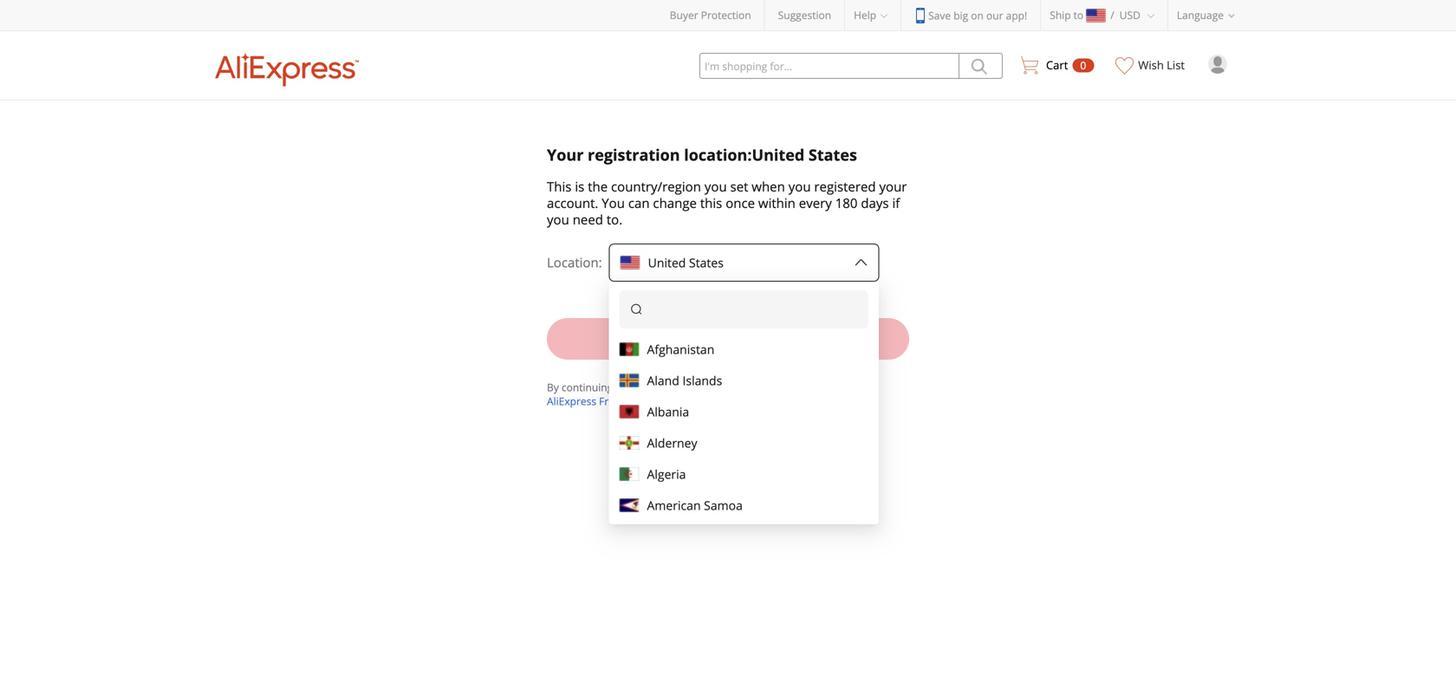 Task type: describe. For each thing, give the bounding box(es) containing it.
free
[[599, 394, 621, 408]]

that
[[680, 380, 699, 395]]

your registration location:united states
[[547, 144, 858, 166]]

location:
[[547, 254, 602, 271]]

country/region
[[611, 178, 702, 196]]

your
[[547, 144, 584, 166]]

registered
[[815, 178, 876, 196]]

have
[[722, 380, 746, 395]]

can
[[629, 194, 650, 212]]

united
[[648, 255, 686, 271]]

confirm
[[639, 380, 677, 395]]

language link
[[1169, 0, 1249, 30]]

buyer protection
[[670, 8, 752, 22]]

change
[[653, 194, 697, 212]]

account.
[[547, 194, 599, 212]]

/
[[1111, 8, 1115, 22]]

suggestion
[[778, 8, 832, 22]]

this
[[701, 194, 723, 212]]

albania
[[647, 404, 690, 420]]

help
[[854, 8, 877, 22]]

list
[[1167, 57, 1186, 73]]

to.
[[607, 211, 623, 229]]

aliexpress
[[547, 394, 597, 408]]

read
[[748, 380, 771, 395]]

save
[[929, 8, 951, 23]]

to
[[1074, 8, 1084, 22]]

you right when
[[789, 178, 811, 196]]

aland
[[647, 372, 680, 389]]

membership
[[623, 394, 685, 408]]

united states
[[648, 255, 724, 271]]

save big on our app! link
[[915, 8, 1028, 23]]

language
[[1178, 8, 1225, 22]]

180
[[836, 194, 858, 212]]

I'm shopping for... text field
[[700, 53, 960, 79]]

aland islands
[[647, 372, 723, 389]]

islands
[[683, 372, 723, 389]]

change button
[[547, 318, 910, 360]]

within
[[759, 194, 796, 212]]

american
[[647, 497, 701, 514]]

on
[[972, 8, 984, 23]]

wish list
[[1139, 57, 1186, 73]]

afghanistan
[[647, 341, 715, 358]]

location:united
[[685, 144, 805, 166]]

accepted
[[795, 380, 838, 395]]

0 vertical spatial our
[[987, 8, 1004, 23]]

ship to
[[1050, 8, 1084, 22]]



Task type: locate. For each thing, give the bounding box(es) containing it.
by
[[547, 380, 559, 395]]

agreement
[[688, 394, 742, 408]]

1 horizontal spatial states
[[809, 144, 858, 166]]

your
[[880, 178, 908, 196]]

this
[[547, 178, 572, 196]]

wish list link
[[1108, 31, 1195, 88]]

if
[[893, 194, 901, 212]]

and
[[773, 380, 792, 395]]

None submit
[[960, 53, 1003, 79]]

1 vertical spatial states
[[689, 255, 724, 271]]

the
[[588, 178, 608, 196]]

our inside by continuing, you confirm that you have read and accepted our aliexpress free membership agreement
[[841, 380, 858, 395]]

algeria
[[647, 466, 686, 483]]

you left confirm
[[619, 380, 637, 395]]

states right united
[[689, 255, 724, 271]]

/ usd
[[1111, 8, 1141, 22]]

you left need in the top of the page
[[547, 211, 570, 229]]

cart
[[1047, 57, 1069, 73]]

our right accepted
[[841, 380, 858, 395]]

0 vertical spatial states
[[809, 144, 858, 166]]

save big on our app!
[[929, 8, 1028, 23]]

registration
[[588, 144, 680, 166]]

aliexpress free membership agreement link
[[547, 394, 742, 408]]

when
[[752, 178, 786, 196]]

arrowup image
[[855, 256, 868, 270]]

0 horizontal spatial our
[[841, 380, 858, 395]]

alderney
[[647, 435, 698, 451]]

you left set
[[705, 178, 727, 196]]

set
[[731, 178, 749, 196]]

once
[[726, 194, 755, 212]]

you
[[705, 178, 727, 196], [789, 178, 811, 196], [547, 211, 570, 229], [619, 380, 637, 395], [702, 380, 720, 395]]

wish
[[1139, 57, 1165, 73]]

buyer
[[670, 8, 699, 22]]

app!
[[1007, 8, 1028, 23]]

0 horizontal spatial states
[[689, 255, 724, 271]]

suggestion link
[[778, 8, 832, 22]]

you
[[602, 194, 625, 212]]

change
[[700, 328, 757, 350]]

0
[[1081, 58, 1087, 72]]

1 vertical spatial our
[[841, 380, 858, 395]]

our
[[987, 8, 1004, 23], [841, 380, 858, 395]]

buyer protection link
[[670, 8, 752, 22]]

our right on
[[987, 8, 1004, 23]]

ship
[[1050, 8, 1072, 22]]

usd
[[1120, 8, 1141, 22]]

every
[[799, 194, 832, 212]]

samoa
[[704, 497, 743, 514]]

american samoa
[[647, 497, 743, 514]]

by continuing, you confirm that you have read and accepted our aliexpress free membership agreement
[[547, 380, 858, 408]]

states
[[809, 144, 858, 166], [689, 255, 724, 271]]

you right that at the left bottom
[[702, 380, 720, 395]]

is
[[575, 178, 585, 196]]

1 horizontal spatial our
[[987, 8, 1004, 23]]

states up registered
[[809, 144, 858, 166]]

this is the country/region you set when you registered your account. you can change this once within every 180 days if you need to.
[[547, 178, 908, 229]]

days
[[861, 194, 889, 212]]

need
[[573, 211, 604, 229]]

big
[[954, 8, 969, 23]]

continuing,
[[562, 380, 616, 395]]

protection
[[701, 8, 752, 22]]



Task type: vqa. For each thing, say whether or not it's contained in the screenshot.
Sign in
no



